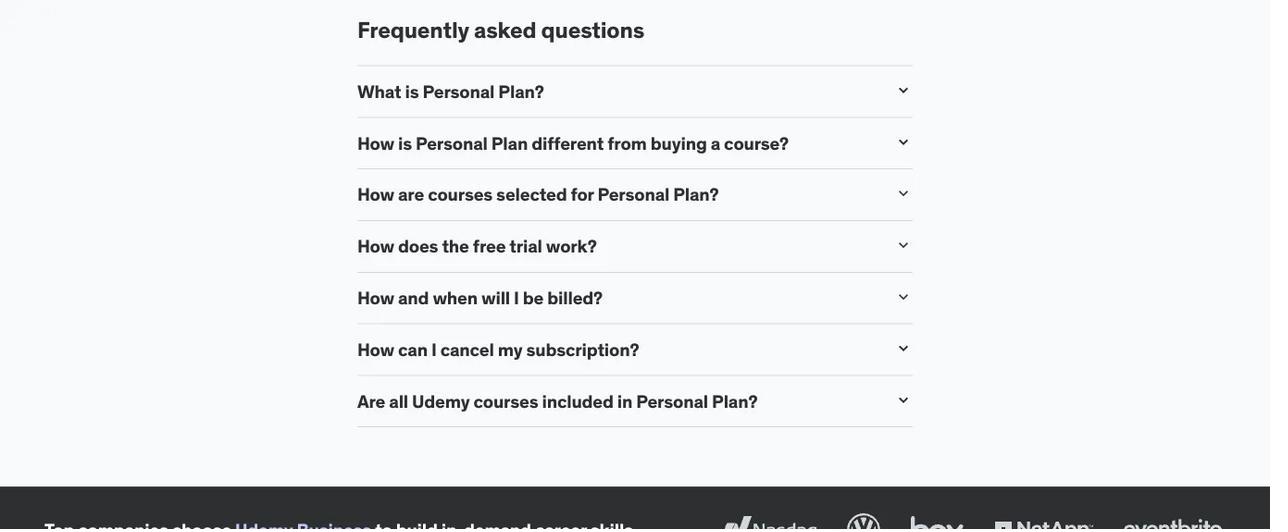 Task type: locate. For each thing, give the bounding box(es) containing it.
a
[[711, 132, 721, 155]]

2 small image from the top
[[895, 185, 913, 203]]

will
[[482, 287, 510, 310]]

personal
[[423, 81, 495, 103], [416, 132, 488, 155], [598, 184, 670, 206], [637, 391, 708, 413]]

small image
[[895, 133, 913, 152], [895, 237, 913, 255], [895, 340, 913, 359], [895, 392, 913, 410]]

plan?
[[499, 81, 544, 103], [673, 184, 719, 206], [712, 391, 758, 413]]

frequently
[[357, 16, 469, 44]]

2 vertical spatial plan?
[[712, 391, 758, 413]]

how for how and when will i be billed?
[[357, 287, 395, 310]]

personal up plan
[[423, 81, 495, 103]]

what
[[357, 81, 402, 103]]

5 how from the top
[[357, 339, 395, 361]]

0 vertical spatial small image
[[895, 82, 913, 100]]

work?
[[546, 236, 597, 258]]

small image for are all udemy courses included in personal plan?
[[895, 392, 913, 410]]

small image for billed?
[[895, 288, 913, 307]]

i left 'be'
[[514, 287, 519, 310]]

1 vertical spatial courses
[[474, 391, 538, 413]]

plan
[[492, 132, 528, 155]]

how left does
[[357, 236, 395, 258]]

frequently asked questions
[[357, 16, 645, 44]]

the
[[442, 236, 469, 258]]

all
[[389, 391, 408, 413]]

when
[[433, 287, 478, 310]]

and
[[398, 287, 429, 310]]

are all udemy courses included in personal plan? button
[[357, 391, 880, 413]]

courses right are
[[428, 184, 493, 206]]

4 small image from the top
[[895, 392, 913, 410]]

2 vertical spatial small image
[[895, 288, 913, 307]]

0 horizontal spatial i
[[431, 339, 437, 361]]

how left can
[[357, 339, 395, 361]]

how left and
[[357, 287, 395, 310]]

how and when will i be billed?
[[357, 287, 603, 310]]

how left are
[[357, 184, 395, 206]]

is up are
[[398, 132, 412, 155]]

be
[[523, 287, 544, 310]]

how are courses selected for personal plan?
[[357, 184, 719, 206]]

courses
[[428, 184, 493, 206], [474, 391, 538, 413]]

trial
[[510, 236, 543, 258]]

from
[[608, 132, 647, 155]]

3 small image from the top
[[895, 340, 913, 359]]

2 how from the top
[[357, 184, 395, 206]]

1 vertical spatial is
[[398, 132, 412, 155]]

netapp image
[[991, 511, 1097, 530]]

courses down my
[[474, 391, 538, 413]]

i
[[514, 287, 519, 310], [431, 339, 437, 361]]

how for how can i cancel my subscription?
[[357, 339, 395, 361]]

0 vertical spatial plan?
[[499, 81, 544, 103]]

are
[[398, 184, 424, 206]]

different
[[532, 132, 604, 155]]

3 how from the top
[[357, 236, 395, 258]]

1 small image from the top
[[895, 133, 913, 152]]

0 vertical spatial is
[[405, 81, 419, 103]]

0 vertical spatial i
[[514, 287, 519, 310]]

how can i cancel my subscription? button
[[357, 339, 880, 361]]

4 how from the top
[[357, 287, 395, 310]]

course?
[[724, 132, 789, 155]]

is
[[405, 81, 419, 103], [398, 132, 412, 155]]

how does the free trial work? button
[[357, 236, 880, 258]]

how does the free trial work?
[[357, 236, 597, 258]]

2 small image from the top
[[895, 237, 913, 255]]

is right what
[[405, 81, 419, 103]]

3 small image from the top
[[895, 288, 913, 307]]

how are courses selected for personal plan? button
[[357, 184, 880, 206]]

how is personal plan different from buying a course?
[[357, 132, 789, 155]]

1 vertical spatial small image
[[895, 185, 913, 203]]

how
[[357, 132, 395, 155], [357, 184, 395, 206], [357, 236, 395, 258], [357, 287, 395, 310], [357, 339, 395, 361]]

how down what
[[357, 132, 395, 155]]

1 horizontal spatial i
[[514, 287, 519, 310]]

volkswagen image
[[844, 511, 884, 530]]

1 how from the top
[[357, 132, 395, 155]]

small image for how can i cancel my subscription?
[[895, 340, 913, 359]]

small image
[[895, 82, 913, 100], [895, 185, 913, 203], [895, 288, 913, 307]]

i right can
[[431, 339, 437, 361]]

box image
[[907, 511, 969, 530]]

are all udemy courses included in personal plan?
[[357, 391, 758, 413]]



Task type: describe. For each thing, give the bounding box(es) containing it.
how for how are courses selected for personal plan?
[[357, 184, 395, 206]]

1 small image from the top
[[895, 82, 913, 100]]

does
[[398, 236, 438, 258]]

subscription?
[[527, 339, 639, 361]]

personal right in
[[637, 391, 708, 413]]

how can i cancel my subscription?
[[357, 339, 639, 361]]

can
[[398, 339, 428, 361]]

1 vertical spatial plan?
[[673, 184, 719, 206]]

0 vertical spatial courses
[[428, 184, 493, 206]]

how for how does the free trial work?
[[357, 236, 395, 258]]

small image for plan?
[[895, 185, 913, 203]]

for
[[571, 184, 594, 206]]

included
[[542, 391, 614, 413]]

small image for how does the free trial work?
[[895, 237, 913, 255]]

in
[[618, 391, 633, 413]]

what is personal plan? button
[[357, 81, 880, 103]]

asked
[[474, 16, 537, 44]]

buying
[[651, 132, 707, 155]]

how and when will i be billed? button
[[357, 287, 880, 310]]

nasdaq image
[[715, 511, 821, 530]]

how for how is personal plan different from buying a course?
[[357, 132, 395, 155]]

eventbrite image
[[1120, 511, 1226, 530]]

is for how
[[398, 132, 412, 155]]

questions
[[541, 16, 645, 44]]

1 vertical spatial i
[[431, 339, 437, 361]]

personal right for
[[598, 184, 670, 206]]

how is personal plan different from buying a course? button
[[357, 132, 880, 155]]

what is personal plan?
[[357, 81, 544, 103]]

my
[[498, 339, 523, 361]]

free
[[473, 236, 506, 258]]

small image for how is personal plan different from buying a course?
[[895, 133, 913, 152]]

cancel
[[440, 339, 494, 361]]

is for what
[[405, 81, 419, 103]]

selected
[[497, 184, 567, 206]]

udemy
[[412, 391, 470, 413]]

billed?
[[548, 287, 603, 310]]

personal down what is personal plan?
[[416, 132, 488, 155]]

are
[[357, 391, 386, 413]]



Task type: vqa. For each thing, say whether or not it's contained in the screenshot.
included
yes



